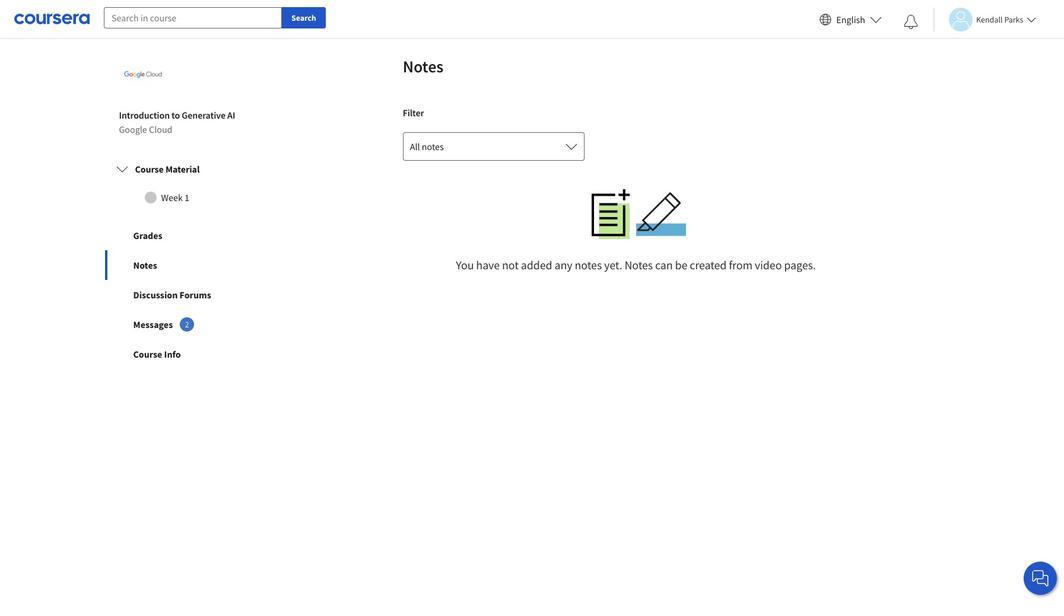 Task type: vqa. For each thing, say whether or not it's contained in the screenshot.
English button
yes



Task type: locate. For each thing, give the bounding box(es) containing it.
notes
[[403, 56, 444, 77], [625, 258, 653, 273], [133, 260, 157, 271]]

1 vertical spatial course
[[133, 349, 162, 361]]

notes inside popup button
[[422, 141, 444, 153]]

course for course info
[[133, 349, 162, 361]]

course info link
[[105, 340, 276, 369]]

course material
[[135, 163, 200, 175]]

course
[[135, 163, 164, 175], [133, 349, 162, 361]]

not
[[502, 258, 519, 273]]

0 vertical spatial notes
[[422, 141, 444, 153]]

google
[[119, 124, 147, 135]]

notes up filter
[[403, 56, 444, 77]]

course left material
[[135, 163, 164, 175]]

week 1 link
[[116, 186, 265, 210]]

search button
[[282, 7, 326, 29]]

pages.
[[785, 258, 816, 273]]

english button
[[816, 0, 887, 39]]

from
[[730, 258, 753, 273]]

course inside course material dropdown button
[[135, 163, 164, 175]]

course left the info
[[133, 349, 162, 361]]

1 horizontal spatial notes
[[575, 258, 602, 273]]

week
[[161, 192, 183, 204]]

generative
[[182, 109, 226, 121]]

show notifications image
[[905, 15, 919, 29]]

discussion forums
[[133, 289, 211, 301]]

0 horizontal spatial notes
[[422, 141, 444, 153]]

week 1
[[161, 192, 189, 204]]

filter
[[403, 107, 424, 119]]

notes right any
[[575, 258, 602, 273]]

material
[[166, 163, 200, 175]]

have
[[477, 258, 500, 273]]

notes left can at top right
[[625, 258, 653, 273]]

grades
[[133, 230, 163, 242]]

0 horizontal spatial notes
[[133, 260, 157, 271]]

ai
[[228, 109, 235, 121]]

take notes image
[[587, 189, 636, 239]]

discussion forums link
[[105, 280, 276, 310]]

notes right all
[[422, 141, 444, 153]]

notes
[[422, 141, 444, 153], [575, 258, 602, 273]]

yet.
[[605, 258, 623, 273]]

forums
[[180, 289, 211, 301]]

course inside course info link
[[133, 349, 162, 361]]

you have not added any notes yet. notes can be created from video pages.
[[456, 258, 816, 273]]

course for course material
[[135, 163, 164, 175]]

highlight image
[[636, 189, 686, 239]]

0 vertical spatial course
[[135, 163, 164, 175]]

notes down grades
[[133, 260, 157, 271]]



Task type: describe. For each thing, give the bounding box(es) containing it.
created
[[690, 258, 727, 273]]

discussion
[[133, 289, 178, 301]]

introduction to generative ai google cloud
[[119, 109, 235, 135]]

all notes button
[[403, 132, 585, 161]]

messages
[[133, 319, 173, 331]]

any
[[555, 258, 573, 273]]

2
[[185, 320, 189, 330]]

grades link
[[105, 221, 276, 251]]

course material button
[[107, 153, 274, 186]]

cloud
[[149, 124, 173, 135]]

video
[[755, 258, 782, 273]]

1 horizontal spatial notes
[[403, 56, 444, 77]]

course info
[[133, 349, 181, 361]]

all notes
[[410, 141, 444, 153]]

introduction
[[119, 109, 170, 121]]

parks
[[1005, 14, 1024, 25]]

1
[[185, 192, 189, 204]]

google cloud image
[[119, 51, 167, 99]]

kendall parks button
[[934, 7, 1037, 31]]

1 vertical spatial notes
[[575, 258, 602, 273]]

coursera image
[[14, 10, 90, 29]]

can
[[656, 258, 673, 273]]

notes inside notes link
[[133, 260, 157, 271]]

english
[[837, 13, 866, 25]]

kendall parks
[[977, 14, 1024, 25]]

kendall
[[977, 14, 1004, 25]]

to
[[172, 109, 180, 121]]

chat with us image
[[1032, 570, 1051, 589]]

added
[[521, 258, 553, 273]]

help center image
[[1034, 572, 1048, 586]]

2 horizontal spatial notes
[[625, 258, 653, 273]]

notes link
[[105, 251, 276, 280]]

you
[[456, 258, 474, 273]]

search
[[292, 12, 316, 23]]

Search in course text field
[[104, 7, 282, 29]]

info
[[164, 349, 181, 361]]

be
[[676, 258, 688, 273]]

all
[[410, 141, 420, 153]]



